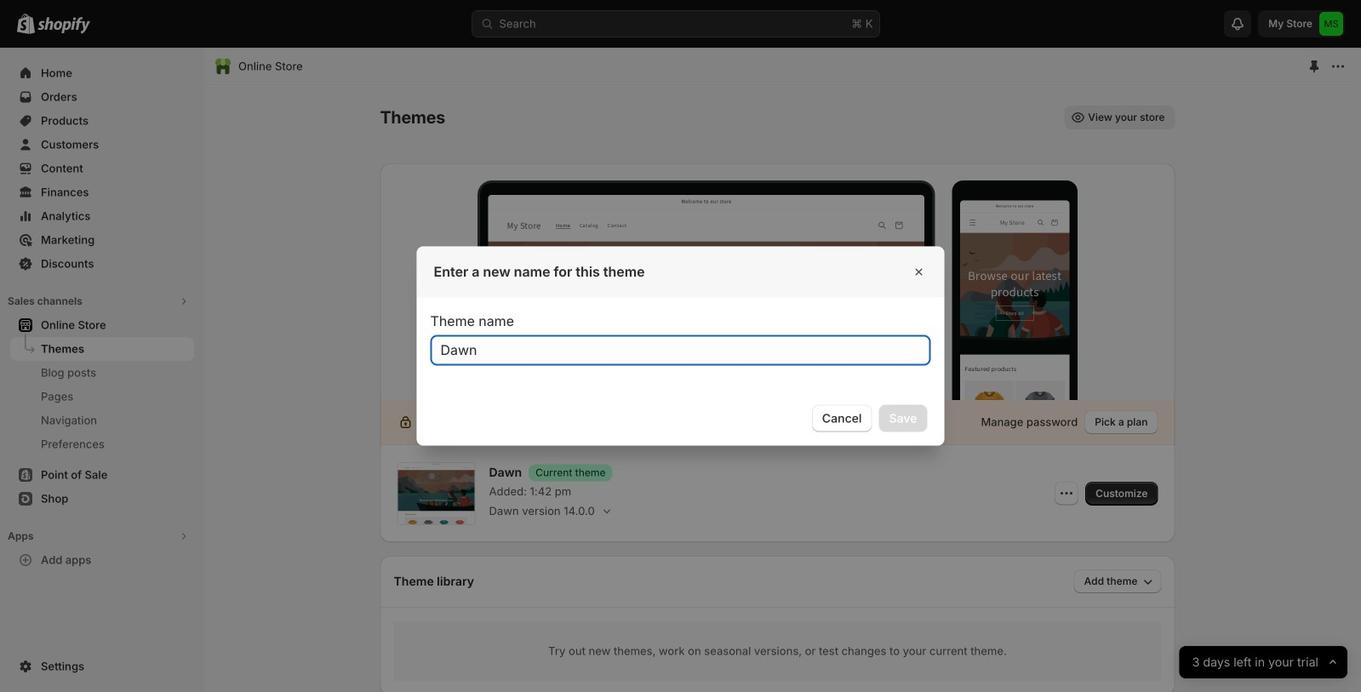 Task type: vqa. For each thing, say whether or not it's contained in the screenshot.
SHOPIFY image
yes



Task type: locate. For each thing, give the bounding box(es) containing it.
online store image
[[215, 58, 232, 75]]



Task type: describe. For each thing, give the bounding box(es) containing it.
shopify image
[[37, 17, 90, 34]]



